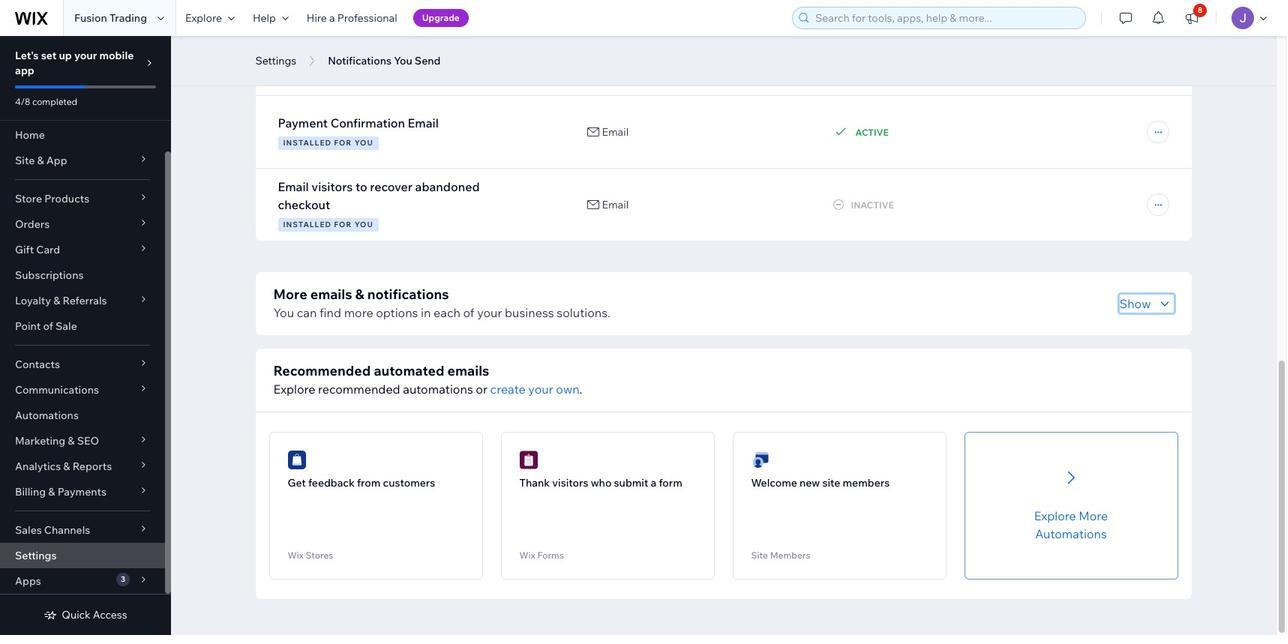 Task type: locate. For each thing, give the bounding box(es) containing it.
site for site members
[[752, 550, 769, 561]]

recover
[[370, 34, 413, 49], [370, 179, 413, 194]]

4/8 completed
[[15, 96, 77, 107]]

store
[[15, 192, 42, 206]]

site left members
[[752, 550, 769, 561]]

&
[[37, 154, 44, 167], [355, 286, 364, 303], [53, 294, 60, 308], [68, 435, 75, 448], [63, 460, 70, 474], [48, 486, 55, 499]]

help button
[[244, 0, 298, 36]]

recover up notifications you send
[[370, 34, 413, 49]]

a right hire
[[330, 11, 335, 25]]

& left the reports
[[63, 460, 70, 474]]

1 vertical spatial explore
[[274, 382, 316, 397]]

emails inside more emails & notifications you can find more options in each of your business solutions.
[[310, 286, 352, 303]]

settings for settings link
[[15, 549, 57, 563]]

0 horizontal spatial emails
[[310, 286, 352, 303]]

products
[[44, 192, 89, 206]]

1 you from the top
[[355, 138, 374, 148]]

marketing
[[15, 435, 65, 448]]

1 horizontal spatial set up automation button
[[520, 539, 696, 561]]

emails up or
[[448, 362, 490, 380]]

2 abandoned from the top
[[415, 179, 480, 194]]

1 horizontal spatial site
[[752, 550, 769, 561]]

set up automation button for from
[[288, 539, 464, 561]]

0 vertical spatial settings
[[256, 54, 297, 68]]

analytics
[[15, 460, 61, 474]]

8 button
[[1176, 0, 1209, 36]]

1 vertical spatial you
[[274, 305, 294, 320]]

2 to from the top
[[356, 179, 367, 194]]

1 recover from the top
[[370, 34, 413, 49]]

set down 'thank visitors who submit a form'
[[561, 543, 578, 557]]

up for feedback
[[348, 543, 362, 557]]

2 horizontal spatial up
[[812, 543, 826, 557]]

subscriptions
[[15, 269, 84, 282]]

you inside more emails & notifications you can find more options in each of your business solutions.
[[274, 305, 294, 320]]

& for app
[[37, 154, 44, 167]]

2 for from the top
[[334, 220, 352, 230]]

1 vertical spatial for
[[334, 220, 352, 230]]

& for payments
[[48, 486, 55, 499]]

1 horizontal spatial up
[[580, 543, 594, 557]]

visitors down hire
[[312, 34, 353, 49]]

set down feedback
[[329, 543, 346, 557]]

set inside wix forms set up automation
[[561, 543, 578, 557]]

recover down payment confirmation email installed for you
[[370, 179, 413, 194]]

0 vertical spatial automations
[[15, 409, 79, 423]]

new
[[800, 477, 821, 490]]

& inside dropdown button
[[63, 460, 70, 474]]

up inside wix stores set up automation
[[348, 543, 362, 557]]

quick
[[62, 609, 91, 622]]

1 vertical spatial installed
[[283, 220, 332, 230]]

set up automation button down site
[[752, 539, 928, 561]]

2 horizontal spatial automation
[[829, 543, 887, 557]]

& for referrals
[[53, 294, 60, 308]]

2 wix from the left
[[520, 550, 536, 561]]

settings down 'help' button on the top left of page
[[256, 54, 297, 68]]

explore for explore
[[185, 11, 222, 25]]

1 vertical spatial more
[[1079, 509, 1109, 524]]

& right billing
[[48, 486, 55, 499]]

show button
[[1120, 295, 1174, 313]]

you left send
[[394, 54, 413, 68]]

settings inside button
[[256, 54, 297, 68]]

you inside button
[[394, 54, 413, 68]]

set up automation button down who
[[520, 539, 696, 561]]

automation down customers
[[365, 543, 423, 557]]

set inside wix stores set up automation
[[329, 543, 346, 557]]

automations link
[[0, 403, 165, 429]]

1 vertical spatial your
[[477, 305, 502, 320]]

more inside explore more automations
[[1079, 509, 1109, 524]]

contacts button
[[0, 352, 165, 377]]

0 horizontal spatial set up automation button
[[288, 539, 464, 561]]

1 to from the top
[[356, 34, 367, 49]]

settings inside settings link
[[15, 549, 57, 563]]

get
[[288, 477, 306, 490]]

gift card
[[15, 243, 60, 257]]

in
[[421, 305, 431, 320]]

1 vertical spatial emails
[[448, 362, 490, 380]]

0 vertical spatial emails
[[310, 286, 352, 303]]

automation inside wix stores set up automation
[[365, 543, 423, 557]]

installed down payment
[[283, 138, 332, 148]]

1 horizontal spatial emails
[[448, 362, 490, 380]]

to up notifications
[[356, 34, 367, 49]]

4/8
[[15, 96, 30, 107]]

set up automation button down the from
[[288, 539, 464, 561]]

wix inside wix stores set up automation
[[288, 550, 304, 561]]

1 horizontal spatial settings
[[256, 54, 297, 68]]

more
[[274, 286, 307, 303], [1079, 509, 1109, 524]]

2 horizontal spatial your
[[529, 382, 554, 397]]

more inside more emails & notifications you can find more options in each of your business solutions.
[[274, 286, 307, 303]]

gift card button
[[0, 237, 165, 263]]

referrals
[[63, 294, 107, 308]]

0 horizontal spatial wix
[[288, 550, 304, 561]]

0 horizontal spatial up
[[348, 543, 362, 557]]

solutions.
[[557, 305, 611, 320]]

1 vertical spatial abandoned
[[415, 179, 480, 194]]

0 vertical spatial you
[[394, 54, 413, 68]]

3 up from the left
[[812, 543, 826, 557]]

recommended automated emails explore recommended automations or create your own .
[[274, 362, 583, 397]]

up
[[59, 49, 72, 62]]

quick access
[[62, 609, 127, 622]]

active
[[856, 126, 889, 138]]

upgrade
[[422, 12, 460, 23]]

0 vertical spatial your
[[74, 49, 97, 62]]

visitors for email visitors to recover abandoned checkout installed for you
[[312, 179, 353, 194]]

members
[[843, 477, 890, 490]]

fusion
[[74, 11, 107, 25]]

site
[[823, 477, 841, 490]]

set up automation button for who
[[520, 539, 696, 561]]

1 set up automation button from the left
[[288, 539, 464, 561]]

wix left 'stores'
[[288, 550, 304, 561]]

automation
[[365, 543, 423, 557], [597, 543, 655, 557], [829, 543, 887, 557]]

of inside more emails & notifications you can find more options in each of your business solutions.
[[463, 305, 475, 320]]

notifications you send
[[328, 54, 441, 68]]

0 horizontal spatial set
[[329, 543, 346, 557]]

set for feedback
[[329, 543, 346, 557]]

up right forms
[[580, 543, 594, 557]]

to inside email visitors to recover abandoned carts
[[356, 34, 367, 49]]

0 horizontal spatial automation
[[365, 543, 423, 557]]

sale
[[56, 320, 77, 333]]

up right 'stores'
[[348, 543, 362, 557]]

set
[[329, 543, 346, 557], [561, 543, 578, 557], [793, 543, 810, 557]]

0 horizontal spatial a
[[330, 11, 335, 25]]

home
[[15, 128, 45, 142]]

1 horizontal spatial wix
[[520, 550, 536, 561]]

0 horizontal spatial your
[[74, 49, 97, 62]]

1 vertical spatial automations
[[1036, 527, 1108, 542]]

your left own
[[529, 382, 554, 397]]

email inside payment confirmation email installed for you
[[408, 116, 439, 131]]

3 set up automation button from the left
[[752, 539, 928, 561]]

& left 'seo'
[[68, 435, 75, 448]]

1 set from the left
[[329, 543, 346, 557]]

payment
[[278, 116, 328, 131]]

more
[[344, 305, 373, 320]]

1 horizontal spatial you
[[394, 54, 413, 68]]

1 vertical spatial visitors
[[312, 179, 353, 194]]

automation inside wix forms set up automation
[[597, 543, 655, 557]]

2 installed from the top
[[283, 220, 332, 230]]

settings for the settings button
[[256, 54, 297, 68]]

wix for thank visitors who submit a form
[[520, 550, 536, 561]]

abandoned inside email visitors to recover abandoned carts
[[415, 34, 480, 49]]

you
[[355, 138, 374, 148], [355, 220, 374, 230]]

billing & payments
[[15, 486, 107, 499]]

automation down submit
[[597, 543, 655, 557]]

visitors left who
[[553, 477, 589, 490]]

app
[[46, 154, 67, 167]]

1 horizontal spatial automations
[[1036, 527, 1108, 542]]

2 vertical spatial visitors
[[553, 477, 589, 490]]

site down 'home'
[[15, 154, 35, 167]]

create
[[491, 382, 526, 397]]

visitors inside email visitors to recover abandoned carts
[[312, 34, 353, 49]]

reports
[[73, 460, 112, 474]]

you left can on the left
[[274, 305, 294, 320]]

1 horizontal spatial of
[[463, 305, 475, 320]]

site inside site & app "popup button"
[[15, 154, 35, 167]]

2 up from the left
[[580, 543, 594, 557]]

& inside dropdown button
[[53, 294, 60, 308]]

& up more
[[355, 286, 364, 303]]

0 horizontal spatial explore
[[185, 11, 222, 25]]

1 vertical spatial to
[[356, 179, 367, 194]]

0 horizontal spatial of
[[43, 320, 53, 333]]

of right the 'each'
[[463, 305, 475, 320]]

settings down sales
[[15, 549, 57, 563]]

email
[[278, 34, 309, 49], [408, 116, 439, 131], [602, 125, 629, 139], [278, 179, 309, 194], [602, 198, 629, 212]]

wix inside wix forms set up automation
[[520, 550, 536, 561]]

settings
[[256, 54, 297, 68], [15, 549, 57, 563]]

2 recover from the top
[[370, 179, 413, 194]]

automations
[[15, 409, 79, 423], [1036, 527, 1108, 542]]

your right up
[[74, 49, 97, 62]]

emails
[[310, 286, 352, 303], [448, 362, 490, 380]]

1 vertical spatial settings
[[15, 549, 57, 563]]

notifications you send button
[[321, 50, 448, 72]]

recover inside 'email visitors to recover abandoned checkout installed for you'
[[370, 179, 413, 194]]

0 vertical spatial to
[[356, 34, 367, 49]]

sales
[[15, 524, 42, 537]]

2 automation from the left
[[597, 543, 655, 557]]

1 automation from the left
[[365, 543, 423, 557]]

1 horizontal spatial automation
[[597, 543, 655, 557]]

recover inside email visitors to recover abandoned carts
[[370, 34, 413, 49]]

0 horizontal spatial you
[[274, 305, 294, 320]]

automation right members
[[829, 543, 887, 557]]

2 set up automation button from the left
[[520, 539, 696, 561]]

2 horizontal spatial set
[[793, 543, 810, 557]]

of left sale
[[43, 320, 53, 333]]

to down payment confirmation email installed for you
[[356, 179, 367, 194]]

automations inside explore more automations
[[1036, 527, 1108, 542]]

0 horizontal spatial site
[[15, 154, 35, 167]]

recommended
[[274, 362, 371, 380]]

email inside 'email visitors to recover abandoned checkout installed for you'
[[278, 179, 309, 194]]

& left app
[[37, 154, 44, 167]]

0 vertical spatial explore
[[185, 11, 222, 25]]

you
[[394, 54, 413, 68], [274, 305, 294, 320]]

wix left forms
[[520, 550, 536, 561]]

0 vertical spatial site
[[15, 154, 35, 167]]

set down new
[[793, 543, 810, 557]]

1 vertical spatial a
[[651, 477, 657, 490]]

trading
[[110, 11, 147, 25]]

0 vertical spatial recover
[[370, 34, 413, 49]]

2 vertical spatial your
[[529, 382, 554, 397]]

hire a professional link
[[298, 0, 406, 36]]

1 wix from the left
[[288, 550, 304, 561]]

0 vertical spatial for
[[334, 138, 352, 148]]

explore more automations
[[1035, 509, 1109, 542]]

0 vertical spatial more
[[274, 286, 307, 303]]

1 horizontal spatial set
[[561, 543, 578, 557]]

visitors inside 'email visitors to recover abandoned checkout installed for you'
[[312, 179, 353, 194]]

visitors
[[312, 34, 353, 49], [312, 179, 353, 194], [553, 477, 589, 490]]

installed down checkout
[[283, 220, 332, 230]]

your left business
[[477, 305, 502, 320]]

0 horizontal spatial automations
[[15, 409, 79, 423]]

automations inside sidebar element
[[15, 409, 79, 423]]

explore for explore more automations
[[1035, 509, 1077, 524]]

up
[[348, 543, 362, 557], [580, 543, 594, 557], [812, 543, 826, 557]]

get feedback from customers
[[288, 477, 436, 490]]

.
[[580, 382, 583, 397]]

2 set from the left
[[561, 543, 578, 557]]

visitors up checkout
[[312, 179, 353, 194]]

0 horizontal spatial settings
[[15, 549, 57, 563]]

site members
[[752, 550, 811, 561]]

explore
[[185, 11, 222, 25], [274, 382, 316, 397], [1035, 509, 1077, 524]]

& inside "popup button"
[[37, 154, 44, 167]]

2 horizontal spatial explore
[[1035, 509, 1077, 524]]

welcome new site members
[[752, 477, 890, 490]]

1 horizontal spatial more
[[1079, 509, 1109, 524]]

automation for submit
[[597, 543, 655, 557]]

2 you from the top
[[355, 220, 374, 230]]

1 up from the left
[[348, 543, 362, 557]]

up inside wix forms set up automation
[[580, 543, 594, 557]]

1 horizontal spatial your
[[477, 305, 502, 320]]

to inside 'email visitors to recover abandoned checkout installed for you'
[[356, 179, 367, 194]]

1 horizontal spatial explore
[[274, 382, 316, 397]]

& right loyalty
[[53, 294, 60, 308]]

1 for from the top
[[334, 138, 352, 148]]

0 horizontal spatial more
[[274, 286, 307, 303]]

1 installed from the top
[[283, 138, 332, 148]]

1 vertical spatial recover
[[370, 179, 413, 194]]

show
[[1120, 296, 1152, 311]]

can
[[297, 305, 317, 320]]

submit
[[614, 477, 649, 490]]

2 horizontal spatial set up automation button
[[752, 539, 928, 561]]

explore inside explore more automations
[[1035, 509, 1077, 524]]

of
[[463, 305, 475, 320], [43, 320, 53, 333]]

set up automation button for site
[[752, 539, 928, 561]]

orders button
[[0, 212, 165, 237]]

0 vertical spatial installed
[[283, 138, 332, 148]]

1 vertical spatial site
[[752, 550, 769, 561]]

email inside email visitors to recover abandoned carts
[[278, 34, 309, 49]]

0 vertical spatial you
[[355, 138, 374, 148]]

abandoned inside 'email visitors to recover abandoned checkout installed for you'
[[415, 179, 480, 194]]

wix
[[288, 550, 304, 561], [520, 550, 536, 561]]

a left form
[[651, 477, 657, 490]]

recommended
[[318, 382, 401, 397]]

installed inside 'email visitors to recover abandoned checkout installed for you'
[[283, 220, 332, 230]]

0 vertical spatial abandoned
[[415, 34, 480, 49]]

1 abandoned from the top
[[415, 34, 480, 49]]

0 vertical spatial visitors
[[312, 34, 353, 49]]

up right members
[[812, 543, 826, 557]]

feedback
[[308, 477, 355, 490]]

2 vertical spatial explore
[[1035, 509, 1077, 524]]

subscriptions link
[[0, 263, 165, 288]]

installed
[[283, 138, 332, 148], [283, 220, 332, 230]]

emails up find
[[310, 286, 352, 303]]

automations
[[403, 382, 473, 397]]

1 vertical spatial you
[[355, 220, 374, 230]]

up for visitors
[[580, 543, 594, 557]]



Task type: vqa. For each thing, say whether or not it's contained in the screenshot.
alert
no



Task type: describe. For each thing, give the bounding box(es) containing it.
0 vertical spatial a
[[330, 11, 335, 25]]

site for site & app
[[15, 154, 35, 167]]

to for checkout
[[356, 179, 367, 194]]

your inside let's set up your mobile app
[[74, 49, 97, 62]]

quick access button
[[44, 609, 127, 622]]

professional
[[338, 11, 397, 25]]

home link
[[0, 122, 165, 148]]

category image
[[520, 451, 538, 470]]

orders
[[15, 218, 50, 231]]

options
[[376, 305, 418, 320]]

form
[[659, 477, 683, 490]]

analytics & reports
[[15, 460, 112, 474]]

you inside 'email visitors to recover abandoned checkout installed for you'
[[355, 220, 374, 230]]

seo
[[77, 435, 99, 448]]

category image
[[288, 451, 306, 470]]

app
[[15, 64, 34, 77]]

create your own button
[[491, 381, 580, 399]]

fusion trading
[[74, 11, 147, 25]]

& inside more emails & notifications you can find more options in each of your business solutions.
[[355, 286, 364, 303]]

inactive
[[851, 199, 894, 211]]

thank
[[520, 477, 550, 490]]

for inside payment confirmation email installed for you
[[334, 138, 352, 148]]

find
[[320, 305, 342, 320]]

sidebar element
[[0, 36, 171, 636]]

billing & payments button
[[0, 480, 165, 505]]

automation for customers
[[365, 543, 423, 557]]

recover for carts
[[370, 34, 413, 49]]

own
[[556, 382, 580, 397]]

communications
[[15, 384, 99, 397]]

abandoned for email visitors to recover abandoned carts
[[415, 34, 480, 49]]

let's set up your mobile app
[[15, 49, 134, 77]]

marketing & seo button
[[0, 429, 165, 454]]

welcome
[[752, 477, 798, 490]]

store products
[[15, 192, 89, 206]]

hire a professional
[[307, 11, 397, 25]]

notifications
[[368, 286, 449, 303]]

marketing & seo
[[15, 435, 99, 448]]

sales channels
[[15, 524, 90, 537]]

settings link
[[0, 543, 165, 569]]

point of sale link
[[0, 314, 165, 339]]

visitors for email visitors to recover abandoned carts
[[312, 34, 353, 49]]

forms
[[538, 550, 564, 561]]

customers
[[383, 477, 436, 490]]

wix forms set up automation
[[520, 543, 655, 561]]

abandoned for email visitors to recover abandoned checkout installed for you
[[415, 179, 480, 194]]

payment confirmation email installed for you
[[278, 116, 439, 148]]

of inside sidebar element
[[43, 320, 53, 333]]

8
[[1199, 5, 1203, 15]]

your inside more emails & notifications you can find more options in each of your business solutions.
[[477, 305, 502, 320]]

thank visitors who submit a form
[[520, 477, 683, 490]]

email visitors to recover abandoned checkout installed for you
[[278, 179, 480, 230]]

3 set from the left
[[793, 543, 810, 557]]

upgrade button
[[413, 9, 469, 27]]

send
[[415, 54, 441, 68]]

3
[[121, 575, 125, 585]]

& for seo
[[68, 435, 75, 448]]

for inside 'email visitors to recover abandoned checkout installed for you'
[[334, 220, 352, 230]]

visitors for thank visitors who submit a form
[[553, 477, 589, 490]]

loyalty & referrals button
[[0, 288, 165, 314]]

card
[[36, 243, 60, 257]]

you inside payment confirmation email installed for you
[[355, 138, 374, 148]]

automated
[[374, 362, 445, 380]]

carts
[[278, 52, 307, 67]]

wix for get feedback from customers
[[288, 550, 304, 561]]

who
[[591, 477, 612, 490]]

recover for checkout
[[370, 179, 413, 194]]

Search for tools, apps, help & more... field
[[811, 8, 1081, 29]]

1 horizontal spatial a
[[651, 477, 657, 490]]

set
[[41, 49, 57, 62]]

set up automation
[[793, 543, 887, 557]]

help
[[253, 11, 276, 25]]

checkout
[[278, 197, 330, 212]]

analytics & reports button
[[0, 454, 165, 480]]

stores
[[306, 550, 334, 561]]

settings button
[[248, 50, 304, 72]]

point of sale
[[15, 320, 77, 333]]

from
[[357, 477, 381, 490]]

installed inside payment confirmation email installed for you
[[283, 138, 332, 148]]

access
[[93, 609, 127, 622]]

site & app button
[[0, 148, 165, 173]]

payments
[[58, 486, 107, 499]]

your inside recommended automated emails explore recommended automations or create your own .
[[529, 382, 554, 397]]

hire
[[307, 11, 327, 25]]

notifications
[[328, 54, 392, 68]]

apps
[[15, 575, 41, 588]]

completed
[[32, 96, 77, 107]]

sales channels button
[[0, 518, 165, 543]]

members
[[771, 550, 811, 561]]

each
[[434, 305, 461, 320]]

& for reports
[[63, 460, 70, 474]]

to for carts
[[356, 34, 367, 49]]

mobile
[[99, 49, 134, 62]]

3 automation from the left
[[829, 543, 887, 557]]

site & app
[[15, 154, 67, 167]]

or
[[476, 382, 488, 397]]

emails inside recommended automated emails explore recommended automations or create your own .
[[448, 362, 490, 380]]

explore inside recommended automated emails explore recommended automations or create your own .
[[274, 382, 316, 397]]

loyalty & referrals
[[15, 294, 107, 308]]

wix stores set up automation
[[288, 543, 423, 561]]

set for visitors
[[561, 543, 578, 557]]

communications button
[[0, 377, 165, 403]]

confirmation
[[331, 116, 405, 131]]

loyalty
[[15, 294, 51, 308]]



